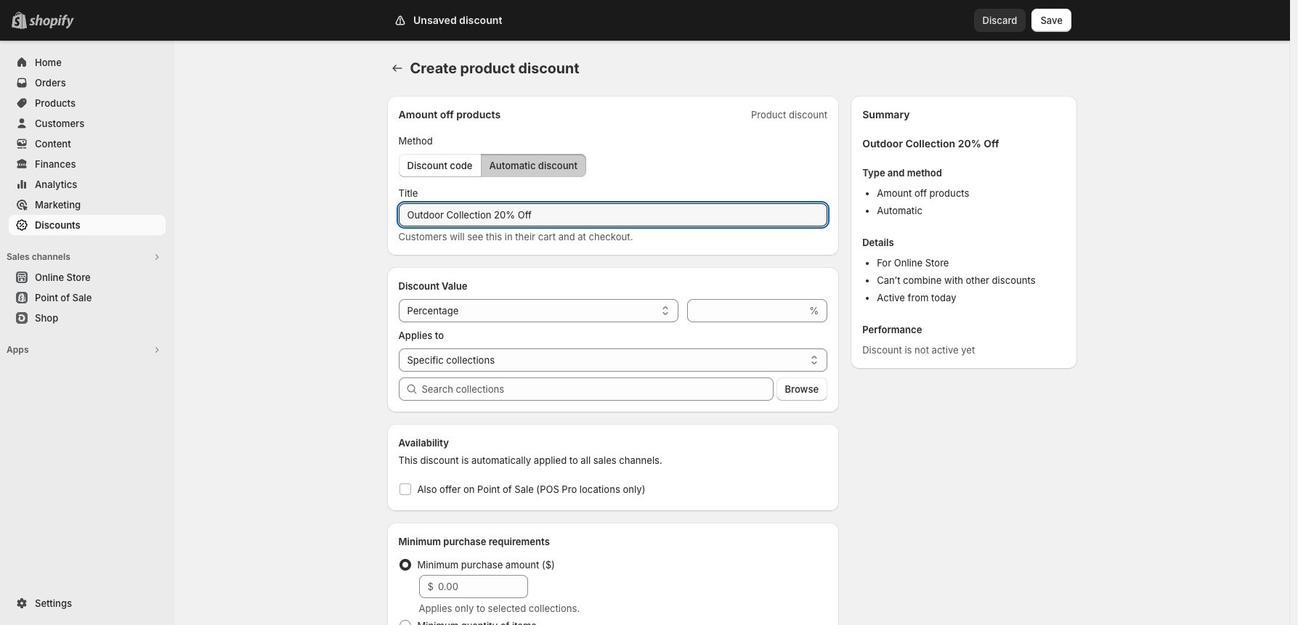 Task type: locate. For each thing, give the bounding box(es) containing it.
shopify image
[[29, 15, 74, 29]]

None text field
[[398, 203, 828, 227]]

0.00 text field
[[438, 575, 528, 599]]

Search collections text field
[[422, 378, 773, 401]]

None text field
[[687, 299, 807, 323]]



Task type: vqa. For each thing, say whether or not it's contained in the screenshot.
Search collections text box
yes



